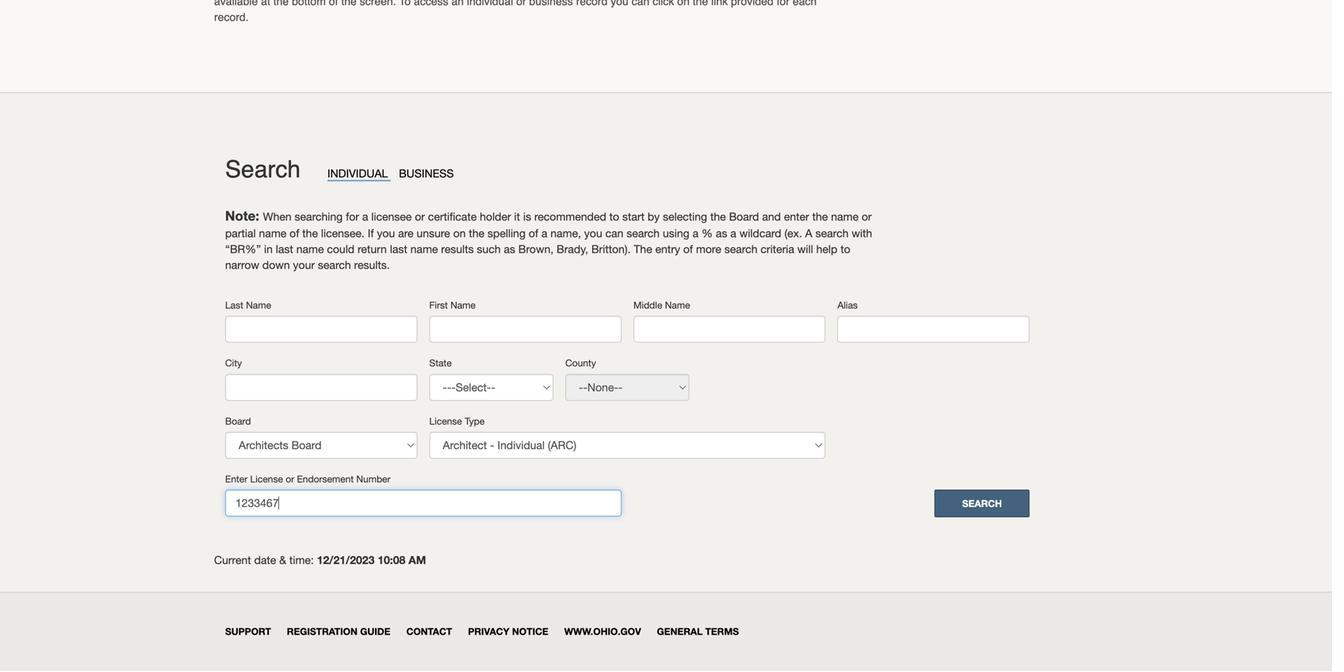 Task type: describe. For each thing, give the bounding box(es) containing it.
0 horizontal spatial or
[[286, 474, 294, 485]]

general terms link
[[657, 626, 739, 638]]

individual business
[[327, 167, 454, 180]]

contact link
[[406, 626, 452, 638]]

if
[[368, 227, 374, 240]]

name for first name
[[450, 300, 476, 311]]

contact
[[406, 626, 452, 638]]

last name
[[225, 300, 271, 311]]

name up with
[[831, 210, 859, 223]]

enter
[[784, 210, 809, 223]]

1 horizontal spatial license
[[429, 416, 462, 427]]

when
[[263, 210, 292, 223]]

notice
[[512, 626, 548, 638]]

certificate
[[428, 210, 477, 223]]

12/21/2023
[[317, 554, 375, 567]]

&
[[279, 554, 286, 567]]

entry
[[655, 243, 680, 256]]

help
[[816, 243, 838, 256]]

Enter License or Endorsement Number text field
[[225, 490, 622, 517]]

privacy notice link
[[468, 626, 548, 638]]

a
[[805, 227, 812, 240]]

www.ohio.gov
[[564, 626, 641, 638]]

and
[[762, 210, 781, 223]]

registration guide link
[[287, 626, 390, 638]]

name up in
[[259, 227, 286, 240]]

am
[[408, 554, 426, 567]]

current date & time: 12/21/2023 10:08 am
[[214, 554, 426, 567]]

recommended
[[534, 210, 606, 223]]

terms
[[705, 626, 739, 638]]

wildcard
[[739, 227, 781, 240]]

could
[[327, 243, 355, 256]]

county
[[565, 358, 596, 369]]

a right %
[[730, 227, 736, 240]]

note:
[[225, 208, 263, 224]]

your
[[293, 258, 315, 272]]

name,
[[550, 227, 581, 240]]

license type
[[429, 416, 485, 427]]

can
[[605, 227, 624, 240]]

using
[[663, 227, 690, 240]]

type
[[465, 416, 485, 427]]

with
[[852, 227, 872, 240]]

date
[[254, 554, 276, 567]]

current
[[214, 554, 251, 567]]

0 vertical spatial as
[[716, 227, 727, 240]]

the right the "on"
[[469, 227, 484, 240]]

first
[[429, 300, 448, 311]]

criteria
[[761, 243, 794, 256]]

time:
[[289, 554, 314, 567]]

support link
[[225, 626, 271, 638]]

state
[[429, 358, 452, 369]]

business
[[399, 167, 454, 180]]

general
[[657, 626, 703, 638]]

the up %
[[710, 210, 726, 223]]

start
[[622, 210, 645, 223]]

search
[[225, 156, 301, 183]]

first name
[[429, 300, 476, 311]]

results.
[[354, 258, 390, 272]]

(ex.
[[784, 227, 802, 240]]

is
[[523, 210, 531, 223]]

last
[[225, 300, 243, 311]]

2 horizontal spatial or
[[862, 210, 872, 223]]

will
[[797, 243, 813, 256]]

individual link
[[327, 167, 391, 182]]

1 vertical spatial as
[[504, 243, 515, 256]]

licensee
[[371, 210, 412, 223]]

licensee.
[[321, 227, 365, 240]]

the
[[634, 243, 652, 256]]

search down could
[[318, 258, 351, 272]]

brown,
[[518, 243, 554, 256]]

name for middle name
[[665, 300, 690, 311]]

search up help
[[816, 227, 849, 240]]

are
[[398, 227, 414, 240]]

Last Name text field
[[225, 316, 417, 343]]

0 horizontal spatial license
[[250, 474, 283, 485]]



Task type: vqa. For each thing, say whether or not it's contained in the screenshot.
License Type
yes



Task type: locate. For each thing, give the bounding box(es) containing it.
unsure
[[417, 227, 450, 240]]

www.ohio.gov link
[[564, 626, 641, 638]]

1 horizontal spatial or
[[415, 210, 425, 223]]

10:08
[[378, 554, 405, 567]]

down
[[262, 258, 290, 272]]

or
[[415, 210, 425, 223], [862, 210, 872, 223], [286, 474, 294, 485]]

alias
[[838, 300, 858, 311]]

license left type
[[429, 416, 462, 427]]

you left can
[[584, 227, 602, 240]]

you right if
[[377, 227, 395, 240]]

return
[[358, 243, 387, 256]]

0 vertical spatial license
[[429, 416, 462, 427]]

board up enter
[[225, 416, 251, 427]]

0 horizontal spatial name
[[246, 300, 271, 311]]

a
[[362, 210, 368, 223], [541, 227, 547, 240], [693, 227, 699, 240], [730, 227, 736, 240]]

general terms
[[657, 626, 739, 638]]

number
[[356, 474, 391, 485]]

None button
[[935, 490, 1030, 518]]

registration
[[287, 626, 358, 638]]

0 vertical spatial board
[[729, 210, 759, 223]]

brady,
[[557, 243, 588, 256]]

or up with
[[862, 210, 872, 223]]

Alias text field
[[838, 316, 1030, 343]]

license
[[429, 416, 462, 427], [250, 474, 283, 485]]

of
[[290, 227, 299, 240], [529, 227, 538, 240], [683, 243, 693, 256]]

3 name from the left
[[665, 300, 690, 311]]

narrow
[[225, 258, 259, 272]]

1 horizontal spatial name
[[450, 300, 476, 311]]

1 horizontal spatial you
[[584, 227, 602, 240]]

registration guide
[[287, 626, 390, 638]]

to up can
[[609, 210, 619, 223]]

a left %
[[693, 227, 699, 240]]

1 horizontal spatial as
[[716, 227, 727, 240]]

enter
[[225, 474, 248, 485]]

0 horizontal spatial board
[[225, 416, 251, 427]]

holder
[[480, 210, 511, 223]]

searching
[[295, 210, 343, 223]]

or up unsure
[[415, 210, 425, 223]]

name
[[246, 300, 271, 311], [450, 300, 476, 311], [665, 300, 690, 311]]

a right for
[[362, 210, 368, 223]]

board up the wildcard in the right of the page
[[729, 210, 759, 223]]

1 horizontal spatial to
[[841, 243, 850, 256]]

spelling
[[488, 227, 526, 240]]

0 horizontal spatial you
[[377, 227, 395, 240]]

0 vertical spatial to
[[609, 210, 619, 223]]

1 vertical spatial license
[[250, 474, 283, 485]]

of down when
[[290, 227, 299, 240]]

name for last name
[[246, 300, 271, 311]]

0 horizontal spatial as
[[504, 243, 515, 256]]

last right in
[[276, 243, 293, 256]]

First Name text field
[[429, 316, 622, 343]]

name right first on the top
[[450, 300, 476, 311]]

middle
[[633, 300, 662, 311]]

business link
[[399, 167, 454, 180]]

support
[[225, 626, 271, 638]]

City text field
[[225, 374, 417, 401]]

you
[[377, 227, 395, 240], [584, 227, 602, 240]]

search down the wildcard in the right of the page
[[724, 243, 758, 256]]

to
[[609, 210, 619, 223], [841, 243, 850, 256]]

0 horizontal spatial last
[[276, 243, 293, 256]]

privacy
[[468, 626, 510, 638]]

name right last
[[246, 300, 271, 311]]

2 name from the left
[[450, 300, 476, 311]]

1 vertical spatial to
[[841, 243, 850, 256]]

when searching for a licensee or certificate holder it is recommended to start by selecting the board and enter the name or partial name of the licensee. if you are unsure on the spelling of a name, you can search using a % as a wildcard (ex.  a search with "br%" in last name could return last name results such as brown, brady, britton). the entry of more search criteria will help to narrow down your search results.
[[225, 210, 872, 272]]

middle name
[[633, 300, 690, 311]]

results
[[441, 243, 474, 256]]

1 name from the left
[[246, 300, 271, 311]]

the up a
[[812, 210, 828, 223]]

more
[[696, 243, 721, 256]]

board inside when searching for a licensee or certificate holder it is recommended to start by selecting the board and enter the name or partial name of the licensee. if you are unsure on the spelling of a name, you can search using a % as a wildcard (ex.  a search with "br%" in last name could return last name results such as brown, brady, britton). the entry of more search criteria will help to narrow down your search results.
[[729, 210, 759, 223]]

1 last from the left
[[276, 243, 293, 256]]

name right middle
[[665, 300, 690, 311]]

last down the are
[[390, 243, 407, 256]]

of up brown,
[[529, 227, 538, 240]]

partial
[[225, 227, 256, 240]]

0 horizontal spatial to
[[609, 210, 619, 223]]

privacy notice
[[468, 626, 548, 638]]

city
[[225, 358, 242, 369]]

0 horizontal spatial of
[[290, 227, 299, 240]]

of down using
[[683, 243, 693, 256]]

on
[[453, 227, 466, 240]]

guide
[[360, 626, 390, 638]]

1 horizontal spatial board
[[729, 210, 759, 223]]

Middle Name text field
[[633, 316, 826, 343]]

1 you from the left
[[377, 227, 395, 240]]

enter license or endorsement number
[[225, 474, 391, 485]]

name
[[831, 210, 859, 223], [259, 227, 286, 240], [296, 243, 324, 256], [410, 243, 438, 256]]

or left endorsement
[[286, 474, 294, 485]]

as right %
[[716, 227, 727, 240]]

endorsement
[[297, 474, 354, 485]]

license right enter
[[250, 474, 283, 485]]

2 last from the left
[[390, 243, 407, 256]]

search
[[627, 227, 660, 240], [816, 227, 849, 240], [724, 243, 758, 256], [318, 258, 351, 272]]

the down searching
[[302, 227, 318, 240]]

last
[[276, 243, 293, 256], [390, 243, 407, 256]]

for
[[346, 210, 359, 223]]

board
[[729, 210, 759, 223], [225, 416, 251, 427]]

britton).
[[591, 243, 631, 256]]

the
[[710, 210, 726, 223], [812, 210, 828, 223], [302, 227, 318, 240], [469, 227, 484, 240]]

to right help
[[841, 243, 850, 256]]

"br%"
[[225, 243, 261, 256]]

in
[[264, 243, 273, 256]]

1 vertical spatial board
[[225, 416, 251, 427]]

%
[[702, 227, 713, 240]]

such
[[477, 243, 501, 256]]

individual
[[327, 167, 388, 180]]

2 horizontal spatial name
[[665, 300, 690, 311]]

it
[[514, 210, 520, 223]]

name down unsure
[[410, 243, 438, 256]]

by
[[648, 210, 660, 223]]

1 horizontal spatial of
[[529, 227, 538, 240]]

as down 'spelling'
[[504, 243, 515, 256]]

1 horizontal spatial last
[[390, 243, 407, 256]]

selecting
[[663, 210, 707, 223]]

search up the
[[627, 227, 660, 240]]

2 horizontal spatial of
[[683, 243, 693, 256]]

name up your
[[296, 243, 324, 256]]

a up brown,
[[541, 227, 547, 240]]

2 you from the left
[[584, 227, 602, 240]]



